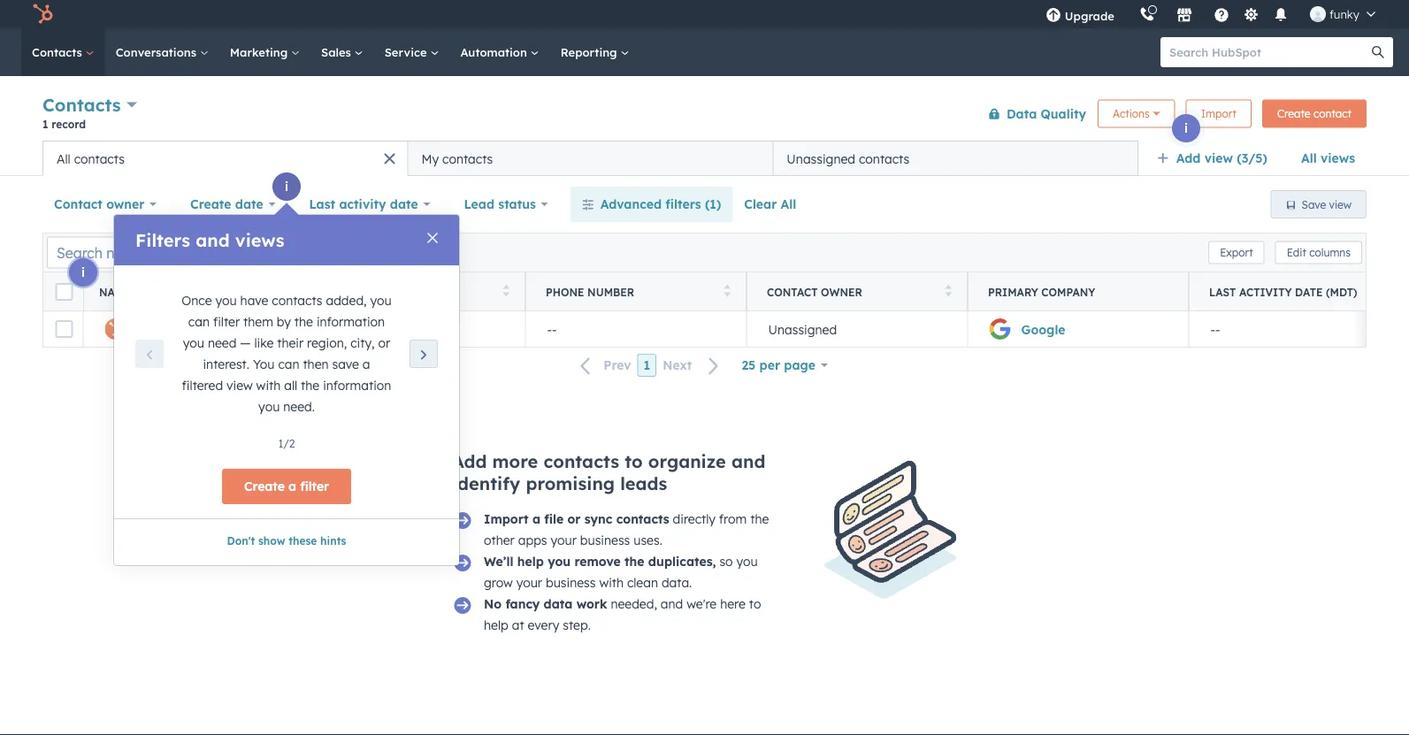 Task type: vqa. For each thing, say whether or not it's contained in the screenshot.
Create
yes



Task type: locate. For each thing, give the bounding box(es) containing it.
filter
[[213, 314, 240, 330], [300, 479, 329, 494]]

lead status button
[[453, 187, 560, 222]]

last down export button
[[1210, 285, 1237, 299]]

1 vertical spatial unassigned
[[769, 321, 837, 337]]

a down 1/2
[[289, 479, 296, 494]]

a left file
[[533, 511, 541, 527]]

create for create date
[[190, 196, 231, 212]]

1 horizontal spatial add
[[1177, 150, 1201, 166]]

1 vertical spatial with
[[599, 575, 624, 591]]

business up we'll help you remove the duplicates,
[[580, 533, 630, 548]]

contacts inside add more contacts to organize and identify promising leads
[[544, 450, 619, 473]]

data quality
[[1007, 106, 1087, 121]]

last inside last activity date popup button
[[309, 196, 335, 212]]

press to sort. image up by
[[282, 284, 288, 297]]

bh@hubspot.com
[[326, 321, 434, 337]]

with down you
[[256, 378, 281, 393]]

create up filters and views
[[190, 196, 231, 212]]

1 horizontal spatial --
[[1211, 321, 1221, 337]]

1/2
[[279, 437, 295, 450]]

view inside popup button
[[1205, 150, 1233, 166]]

0 horizontal spatial press to sort. image
[[282, 284, 288, 297]]

marketplaces image
[[1177, 8, 1193, 24]]

-- down phone
[[547, 321, 557, 337]]

contact owner up the unassigned button
[[767, 285, 863, 299]]

contacts inside popup button
[[42, 94, 121, 116]]

i
[[1185, 120, 1188, 136], [285, 179, 289, 194], [81, 265, 85, 280]]

0 vertical spatial or
[[378, 335, 390, 351]]

can down once at the left top of page
[[188, 314, 210, 330]]

duplicates,
[[648, 554, 716, 569]]

contact owner inside popup button
[[54, 196, 145, 212]]

create inside "link"
[[244, 479, 285, 494]]

1 vertical spatial view
[[1330, 198, 1352, 211]]

conversations link
[[105, 28, 219, 76]]

2 press to sort. image from the left
[[946, 284, 952, 297]]

close image
[[427, 233, 438, 243]]

0 horizontal spatial --
[[547, 321, 557, 337]]

1 vertical spatial and
[[732, 450, 766, 473]]

search image
[[1372, 46, 1385, 58]]

and inside needed, and we're here to help at every step.
[[661, 596, 683, 612]]

conversations
[[116, 45, 200, 59]]

to left organize
[[625, 450, 643, 473]]

1 horizontal spatial press to sort. image
[[946, 284, 952, 297]]

1 horizontal spatial all
[[781, 196, 797, 212]]

0 vertical spatial a
[[363, 357, 370, 372]]

1 vertical spatial i button
[[273, 173, 301, 201]]

business
[[580, 533, 630, 548], [546, 575, 596, 591]]

primary company
[[988, 285, 1096, 299]]

0 vertical spatial your
[[551, 533, 577, 548]]

contact owner down the "all contacts"
[[54, 196, 145, 212]]

Search HubSpot search field
[[1161, 37, 1378, 67]]

company
[[1042, 285, 1096, 299]]

your inside so you grow your business with clean data.
[[516, 575, 543, 591]]

help down no
[[484, 618, 509, 633]]

unassigned inside 'unassigned contacts' button
[[787, 151, 856, 166]]

calling icon image
[[1140, 7, 1156, 23]]

1 vertical spatial owner
[[821, 285, 863, 299]]

all for all contacts
[[57, 151, 71, 166]]

information down the save
[[323, 378, 391, 393]]

view down interest.
[[227, 378, 253, 393]]

settings image
[[1244, 8, 1260, 23]]

unassigned contacts
[[787, 151, 910, 166]]

filter up these
[[300, 479, 329, 494]]

2 horizontal spatial and
[[732, 450, 766, 473]]

2 horizontal spatial view
[[1330, 198, 1352, 211]]

add
[[1177, 150, 1201, 166], [452, 450, 487, 473]]

add down import button
[[1177, 150, 1201, 166]]

owner up filters
[[106, 196, 145, 212]]

once
[[182, 293, 212, 308]]

contact down the "all contacts"
[[54, 196, 103, 212]]

1 press to sort. image from the left
[[503, 284, 510, 297]]

0 vertical spatial help
[[518, 554, 544, 569]]

1 vertical spatial your
[[516, 575, 543, 591]]

press to sort. image
[[282, 284, 288, 297], [946, 284, 952, 297]]

export button
[[1209, 241, 1265, 264]]

(3/5)
[[1237, 150, 1268, 166]]

a inside "link"
[[289, 479, 296, 494]]

0 horizontal spatial all
[[57, 151, 71, 166]]

press to sort. element up next button
[[724, 284, 731, 300]]

1 -- from the left
[[547, 321, 557, 337]]

1 horizontal spatial can
[[278, 357, 300, 372]]

4 press to sort. element from the left
[[946, 284, 952, 300]]

press to sort. image left primary
[[946, 284, 952, 297]]

1 horizontal spatial i
[[285, 179, 289, 194]]

1 left record
[[42, 117, 48, 131]]

owner
[[106, 196, 145, 212], [821, 285, 863, 299]]

1 inside the contacts banner
[[42, 117, 48, 131]]

create contact
[[1278, 107, 1352, 120]]

1 date from the left
[[235, 196, 263, 212]]

0 vertical spatial contact owner
[[54, 196, 145, 212]]

owner up the unassigned button
[[821, 285, 863, 299]]

0 vertical spatial create
[[1278, 107, 1311, 120]]

contact up page
[[767, 285, 818, 299]]

press to sort. element for email
[[503, 284, 510, 300]]

1 vertical spatial last
[[1210, 285, 1237, 299]]

you inside so you grow your business with clean data.
[[737, 554, 758, 569]]

0 vertical spatial i button
[[1172, 114, 1201, 142]]

business inside so you grow your business with clean data.
[[546, 575, 596, 591]]

unassigned inside button
[[769, 321, 837, 337]]

i down the contact owner popup button
[[81, 265, 85, 280]]

4 - from the left
[[1216, 321, 1221, 337]]

from
[[719, 511, 747, 527]]

1 vertical spatial views
[[235, 229, 285, 251]]

you right so at the right of page
[[737, 554, 758, 569]]

or right "city,"
[[378, 335, 390, 351]]

your inside the directly from the other apps your business uses.
[[551, 533, 577, 548]]

all inside 'all contacts' button
[[57, 151, 71, 166]]

fancy
[[506, 596, 540, 612]]

no fancy data work
[[484, 596, 607, 612]]

them
[[243, 314, 273, 330]]

name
[[99, 285, 131, 299]]

data
[[544, 596, 573, 612]]

1 horizontal spatial filter
[[300, 479, 329, 494]]

we'll
[[484, 554, 514, 569]]

0 vertical spatial with
[[256, 378, 281, 393]]

unassigned
[[787, 151, 856, 166], [769, 321, 837, 337]]

0 horizontal spatial and
[[196, 229, 230, 251]]

city,
[[351, 335, 375, 351]]

hubspot image
[[32, 4, 53, 25]]

import up add view (3/5)
[[1201, 107, 1237, 120]]

0 horizontal spatial owner
[[106, 196, 145, 212]]

view for save
[[1330, 198, 1352, 211]]

views down "contact"
[[1321, 150, 1356, 166]]

1 horizontal spatial contact
[[767, 285, 818, 299]]

1 vertical spatial business
[[546, 575, 596, 591]]

filter up need at the left top
[[213, 314, 240, 330]]

primary company column header
[[968, 273, 1190, 311]]

2 date from the left
[[390, 196, 418, 212]]

all
[[1302, 150, 1317, 166], [57, 151, 71, 166], [781, 196, 797, 212]]

with down we'll help you remove the duplicates,
[[599, 575, 624, 591]]

0 horizontal spatial i
[[81, 265, 85, 280]]

last for last activity date
[[309, 196, 335, 212]]

2 vertical spatial view
[[227, 378, 253, 393]]

you left the need.
[[258, 399, 280, 415]]

business up data
[[546, 575, 596, 591]]

0 horizontal spatial with
[[256, 378, 281, 393]]

file
[[544, 511, 564, 527]]

and up from
[[732, 450, 766, 473]]

all contacts button
[[42, 141, 408, 176]]

i up 'add view (3/5)' popup button
[[1185, 120, 1188, 136]]

your up fancy
[[516, 575, 543, 591]]

0 vertical spatial contacts
[[32, 45, 86, 59]]

2 vertical spatial i
[[81, 265, 85, 280]]

google
[[1022, 321, 1066, 337]]

0 horizontal spatial create
[[190, 196, 231, 212]]

bh@hubspot.com button
[[304, 311, 526, 347]]

and down create date
[[196, 229, 230, 251]]

your down file
[[551, 533, 577, 548]]

date down 'all contacts' button on the top of the page
[[235, 196, 263, 212]]

0 horizontal spatial contact owner
[[54, 196, 145, 212]]

create inside popup button
[[190, 196, 231, 212]]

clean
[[627, 575, 658, 591]]

1 vertical spatial a
[[289, 479, 296, 494]]

-- down last activity date (mdt)
[[1211, 321, 1221, 337]]

or inside once you have contacts added, you can filter them by the information you need — like their region, city, or interest. you can then save a filtered view with all the information you need.
[[378, 335, 390, 351]]

added,
[[326, 293, 367, 308]]

or
[[378, 335, 390, 351], [568, 511, 581, 527]]

save view
[[1302, 198, 1352, 211]]

press to sort. image for phone number
[[724, 284, 731, 297]]

3 - from the left
[[1211, 321, 1216, 337]]

press to sort. image
[[503, 284, 510, 297], [724, 284, 731, 297]]

owner inside popup button
[[106, 196, 145, 212]]

the
[[295, 314, 313, 330], [301, 378, 320, 393], [751, 511, 769, 527], [625, 554, 645, 569]]

1 horizontal spatial 1
[[644, 358, 651, 373]]

all for all views
[[1302, 150, 1317, 166]]

i button up add view (3/5)
[[1172, 114, 1201, 142]]

view
[[1205, 150, 1233, 166], [1330, 198, 1352, 211], [227, 378, 253, 393]]

2 press to sort. element from the left
[[503, 284, 510, 300]]

0 vertical spatial import
[[1201, 107, 1237, 120]]

0 horizontal spatial your
[[516, 575, 543, 591]]

and for views
[[196, 229, 230, 251]]

create for create contact
[[1278, 107, 1311, 120]]

contacts down hubspot link
[[32, 45, 86, 59]]

0 horizontal spatial press to sort. image
[[503, 284, 510, 297]]

0 vertical spatial owner
[[106, 196, 145, 212]]

menu item
[[1127, 0, 1131, 28]]

the right from
[[751, 511, 769, 527]]

1 horizontal spatial press to sort. image
[[724, 284, 731, 297]]

0 horizontal spatial to
[[625, 450, 643, 473]]

settings link
[[1241, 5, 1263, 23]]

1 horizontal spatial and
[[661, 596, 683, 612]]

press to sort. element up by
[[282, 284, 288, 300]]

import a file or sync contacts
[[484, 511, 670, 527]]

press to sort. element for phone number
[[724, 284, 731, 300]]

and down data.
[[661, 596, 683, 612]]

(mdt)
[[1326, 285, 1358, 299]]

1 vertical spatial contact
[[767, 285, 818, 299]]

0 horizontal spatial add
[[452, 450, 487, 473]]

columns
[[1310, 246, 1351, 259]]

don't show these hints button
[[227, 530, 346, 551]]

1 vertical spatial import
[[484, 511, 529, 527]]

a for import a file or sync contacts
[[533, 511, 541, 527]]

you left have
[[215, 293, 237, 308]]

views
[[1321, 150, 1356, 166], [235, 229, 285, 251]]

0 vertical spatial last
[[309, 196, 335, 212]]

0 horizontal spatial import
[[484, 511, 529, 527]]

contacts
[[74, 151, 125, 166], [442, 151, 493, 166], [859, 151, 910, 166], [272, 293, 323, 308], [544, 450, 619, 473], [617, 511, 670, 527]]

all
[[284, 378, 298, 393]]

to right here
[[749, 596, 761, 612]]

grow
[[484, 575, 513, 591]]

1 - from the left
[[547, 321, 552, 337]]

1 vertical spatial contact owner
[[767, 285, 863, 299]]

identify
[[452, 473, 521, 495]]

service link
[[374, 28, 450, 76]]

the inside the directly from the other apps your business uses.
[[751, 511, 769, 527]]

can down "their" at left
[[278, 357, 300, 372]]

all right clear
[[781, 196, 797, 212]]

0 horizontal spatial date
[[235, 196, 263, 212]]

0 vertical spatial business
[[580, 533, 630, 548]]

1 vertical spatial filter
[[300, 479, 329, 494]]

import inside button
[[1201, 107, 1237, 120]]

unassigned for unassigned contacts
[[787, 151, 856, 166]]

0 vertical spatial i
[[1185, 120, 1188, 136]]

0 horizontal spatial last
[[309, 196, 335, 212]]

you
[[253, 357, 275, 372]]

0 horizontal spatial can
[[188, 314, 210, 330]]

advanced filters (1)
[[601, 196, 721, 212]]

i button left name
[[69, 258, 97, 287]]

add left the more
[[452, 450, 487, 473]]

0 vertical spatial add
[[1177, 150, 1201, 166]]

press to sort. element
[[282, 284, 288, 300], [503, 284, 510, 300], [724, 284, 731, 300], [946, 284, 952, 300]]

all inside all views link
[[1302, 150, 1317, 166]]

date inside popup button
[[235, 196, 263, 212]]

1 vertical spatial contacts
[[42, 94, 121, 116]]

1 vertical spatial or
[[568, 511, 581, 527]]

-- inside button
[[547, 321, 557, 337]]

create
[[1278, 107, 1311, 120], [190, 196, 231, 212], [244, 479, 285, 494]]

last activity date (mdt)
[[1210, 285, 1358, 299]]

create left "contact"
[[1278, 107, 1311, 120]]

email
[[325, 285, 360, 299]]

create date button
[[179, 187, 287, 222]]

0 horizontal spatial filter
[[213, 314, 240, 330]]

0 vertical spatial unassigned
[[787, 151, 856, 166]]

press to sort. element left primary
[[946, 284, 952, 300]]

actions
[[1113, 107, 1150, 120]]

1 right prev
[[644, 358, 651, 373]]

0 horizontal spatial i button
[[69, 258, 97, 287]]

0 vertical spatial 1
[[42, 117, 48, 131]]

contacts up record
[[42, 94, 121, 116]]

1 horizontal spatial view
[[1205, 150, 1233, 166]]

2 horizontal spatial i button
[[1172, 114, 1201, 142]]

advanced
[[601, 196, 662, 212]]

google link
[[1022, 321, 1066, 337]]

pagination navigation
[[570, 354, 730, 377]]

0 vertical spatial views
[[1321, 150, 1356, 166]]

1 vertical spatial help
[[484, 618, 509, 633]]

apps
[[518, 533, 547, 548]]

per
[[760, 358, 780, 373]]

contact
[[54, 196, 103, 212], [767, 285, 818, 299]]

press to sort. image up next button
[[724, 284, 731, 297]]

views down 'create date' popup button
[[235, 229, 285, 251]]

last
[[309, 196, 335, 212], [1210, 285, 1237, 299]]

by
[[277, 314, 291, 330]]

—
[[240, 335, 251, 351]]

actions button
[[1098, 100, 1176, 128]]

all down create contact 'button'
[[1302, 150, 1317, 166]]

notifications image
[[1273, 8, 1289, 24]]

hubspot link
[[21, 4, 66, 25]]

add inside add more contacts to organize and identify promising leads
[[452, 450, 487, 473]]

unassigned up page
[[769, 321, 837, 337]]

information down added,
[[317, 314, 385, 330]]

unassigned up clear all
[[787, 151, 856, 166]]

press to sort. element left phone
[[503, 284, 510, 300]]

1 horizontal spatial a
[[363, 357, 370, 372]]

need
[[208, 335, 237, 351]]

i button right create date
[[273, 173, 301, 201]]

1 press to sort. element from the left
[[282, 284, 288, 300]]

calling icon button
[[1133, 2, 1163, 26]]

advanced filters (1) button
[[570, 187, 733, 222]]

next button
[[657, 354, 730, 377]]

add inside 'add view (3/5)' popup button
[[1177, 150, 1201, 166]]

edit columns button
[[1276, 241, 1363, 264]]

with inside once you have contacts added, you can filter them by the information you need — like their region, city, or interest. you can then save a filtered view with all the information you need.
[[256, 378, 281, 393]]

all down 1 record
[[57, 151, 71, 166]]

funky town image
[[1310, 6, 1326, 22]]

help down apps
[[518, 554, 544, 569]]

contacts banner
[[42, 91, 1367, 141]]

marketplaces button
[[1166, 0, 1203, 28]]

date right activity on the top of the page
[[390, 196, 418, 212]]

2 horizontal spatial create
[[1278, 107, 1311, 120]]

1 inside 'button'
[[644, 358, 651, 373]]

add view (3/5) button
[[1146, 141, 1290, 176]]

a right the save
[[363, 357, 370, 372]]

or right file
[[568, 511, 581, 527]]

1 horizontal spatial import
[[1201, 107, 1237, 120]]

1 horizontal spatial create
[[244, 479, 285, 494]]

page
[[784, 358, 816, 373]]

0 horizontal spatial contact
[[54, 196, 103, 212]]

i down 'all contacts' button on the top of the page
[[285, 179, 289, 194]]

brian halligan (sample contact)
[[137, 321, 339, 337]]

0 vertical spatial and
[[196, 229, 230, 251]]

1 horizontal spatial owner
[[821, 285, 863, 299]]

2 vertical spatial create
[[244, 479, 285, 494]]

import up the other
[[484, 511, 529, 527]]

0 vertical spatial view
[[1205, 150, 1233, 166]]

phone
[[546, 285, 585, 299]]

1 for 1
[[644, 358, 651, 373]]

you left need at the left top
[[183, 335, 204, 351]]

view right 'save'
[[1330, 198, 1352, 211]]

with inside so you grow your business with clean data.
[[599, 575, 624, 591]]

view inside once you have contacts added, you can filter them by the information you need — like their region, city, or interest. you can then save a filtered view with all the information you need.
[[227, 378, 253, 393]]

2 press to sort. image from the left
[[724, 284, 731, 297]]

0 horizontal spatial view
[[227, 378, 253, 393]]

1 horizontal spatial date
[[390, 196, 418, 212]]

press to sort. image left phone
[[503, 284, 510, 297]]

add for add view (3/5)
[[1177, 150, 1201, 166]]

add view (3/5)
[[1177, 150, 1268, 166]]

directly from the other apps your business uses.
[[484, 511, 769, 548]]

2 horizontal spatial all
[[1302, 150, 1317, 166]]

1 vertical spatial create
[[190, 196, 231, 212]]

last left activity on the top of the page
[[309, 196, 335, 212]]

press to sort. image for email
[[503, 284, 510, 297]]

0 vertical spatial filter
[[213, 314, 240, 330]]

1 horizontal spatial your
[[551, 533, 577, 548]]

edit
[[1287, 246, 1307, 259]]

menu
[[1033, 0, 1388, 28]]

0 horizontal spatial or
[[378, 335, 390, 351]]

2 vertical spatial a
[[533, 511, 541, 527]]

0 horizontal spatial 1
[[42, 117, 48, 131]]

1 horizontal spatial with
[[599, 575, 624, 591]]

data quality button
[[977, 96, 1088, 131]]

3 press to sort. element from the left
[[724, 284, 731, 300]]

create inside 'button'
[[1278, 107, 1311, 120]]

1 vertical spatial i
[[285, 179, 289, 194]]

view left (3/5)
[[1205, 150, 1233, 166]]

view inside button
[[1330, 198, 1352, 211]]

create down 1/2
[[244, 479, 285, 494]]



Task type: describe. For each thing, give the bounding box(es) containing it.
upgrade
[[1065, 8, 1115, 23]]

so
[[720, 554, 733, 569]]

clear
[[744, 196, 777, 212]]

organize
[[648, 450, 726, 473]]

date
[[1296, 285, 1323, 299]]

next
[[663, 358, 692, 373]]

the right by
[[295, 314, 313, 330]]

1 for 1 record
[[42, 117, 48, 131]]

more
[[493, 450, 538, 473]]

hints
[[320, 534, 346, 548]]

menu containing funky
[[1033, 0, 1388, 28]]

we're
[[687, 596, 717, 612]]

all views
[[1302, 150, 1356, 166]]

1 horizontal spatial or
[[568, 511, 581, 527]]

0 vertical spatial information
[[317, 314, 385, 330]]

2 -- from the left
[[1211, 321, 1221, 337]]

filtered
[[182, 378, 223, 393]]

unassigned button
[[747, 311, 968, 347]]

we'll help you remove the duplicates,
[[484, 554, 716, 569]]

funky button
[[1300, 0, 1387, 28]]

save
[[1302, 198, 1327, 211]]

like
[[254, 335, 274, 351]]

lead status
[[464, 196, 536, 212]]

2 vertical spatial i button
[[69, 258, 97, 287]]

help button
[[1207, 0, 1237, 28]]

2 - from the left
[[552, 321, 557, 337]]

unassigned for unassigned
[[769, 321, 837, 337]]

25
[[742, 358, 756, 373]]

upgrade image
[[1046, 8, 1062, 24]]

create date
[[190, 196, 263, 212]]

the up the clean
[[625, 554, 645, 569]]

help inside needed, and we're here to help at every step.
[[484, 618, 509, 633]]

date inside popup button
[[390, 196, 418, 212]]

1 vertical spatial can
[[278, 357, 300, 372]]

import for import a file or sync contacts
[[484, 511, 529, 527]]

you up the bh@hubspot.com link
[[370, 293, 392, 308]]

other
[[484, 533, 515, 548]]

contacts inside button
[[74, 151, 125, 166]]

previous image
[[142, 349, 157, 363]]

press to sort. element for contact owner
[[946, 284, 952, 300]]

once you have contacts added, you can filter them by the information you need — like their region, city, or interest. you can then save a filtered view with all the information you need.
[[182, 293, 392, 415]]

automation
[[461, 45, 531, 59]]

0 horizontal spatial views
[[235, 229, 285, 251]]

filter inside once you have contacts added, you can filter them by the information you need — like their region, city, or interest. you can then save a filtered view with all the information you need.
[[213, 314, 240, 330]]

no
[[484, 596, 502, 612]]

sales link
[[311, 28, 374, 76]]

my
[[422, 151, 439, 166]]

help image
[[1214, 8, 1230, 24]]

last for last activity date (mdt)
[[1210, 285, 1237, 299]]

clear all
[[744, 196, 797, 212]]

and for we're
[[661, 596, 683, 612]]

a for create a filter
[[289, 479, 296, 494]]

(sample
[[230, 321, 282, 337]]

1 button
[[638, 354, 657, 377]]

last activity date button
[[298, 187, 442, 222]]

at
[[512, 618, 524, 633]]

don't show these hints
[[227, 534, 346, 548]]

filters and views
[[135, 229, 285, 251]]

every
[[528, 618, 560, 633]]

add for add more contacts to organize and identify promising leads
[[452, 450, 487, 473]]

sync
[[585, 511, 613, 527]]

show
[[258, 534, 285, 548]]

interest.
[[203, 357, 250, 372]]

all views link
[[1290, 141, 1367, 176]]

to inside needed, and we're here to help at every step.
[[749, 596, 761, 612]]

work
[[577, 596, 607, 612]]

contact owner button
[[42, 187, 168, 222]]

all contacts
[[57, 151, 125, 166]]

business inside the directly from the other apps your business uses.
[[580, 533, 630, 548]]

data
[[1007, 106, 1037, 121]]

don't
[[227, 534, 255, 548]]

leads
[[621, 473, 667, 495]]

activity
[[339, 196, 386, 212]]

notifications button
[[1266, 0, 1296, 28]]

data.
[[662, 575, 692, 591]]

a inside once you have contacts added, you can filter them by the information you need — like their region, city, or interest. you can then save a filtered view with all the information you need.
[[363, 357, 370, 372]]

the right all
[[301, 378, 320, 393]]

edit columns
[[1287, 246, 1351, 259]]

record
[[51, 117, 86, 131]]

contact inside popup button
[[54, 196, 103, 212]]

import for import
[[1201, 107, 1237, 120]]

1 horizontal spatial help
[[518, 554, 544, 569]]

and inside add more contacts to organize and identify promising leads
[[732, 450, 766, 473]]

clear all button
[[733, 187, 808, 222]]

create for create a filter
[[244, 479, 285, 494]]

Search name, phone, email addresses, or company search field
[[47, 237, 256, 269]]

2 horizontal spatial i
[[1185, 120, 1188, 136]]

brian halligan (sample contact) link
[[137, 321, 339, 337]]

needed, and we're here to help at every step.
[[484, 596, 761, 633]]

these
[[289, 534, 317, 548]]

view for add
[[1205, 150, 1233, 166]]

funky
[[1330, 7, 1360, 21]]

1 horizontal spatial contact owner
[[767, 285, 863, 299]]

filters
[[666, 196, 701, 212]]

1 vertical spatial information
[[323, 378, 391, 393]]

filter inside create a filter "link"
[[300, 479, 329, 494]]

status
[[498, 196, 536, 212]]

all inside clear all 'button'
[[781, 196, 797, 212]]

25 per page
[[742, 358, 816, 373]]

bh@hubspot.com link
[[326, 321, 434, 337]]

then
[[303, 357, 329, 372]]

0 vertical spatial can
[[188, 314, 210, 330]]

save
[[332, 357, 359, 372]]

save view button
[[1271, 190, 1367, 219]]

need.
[[283, 399, 315, 415]]

next image
[[417, 349, 431, 363]]

to inside add more contacts to organize and identify promising leads
[[625, 450, 643, 473]]

create contact button
[[1263, 100, 1367, 128]]

my contacts
[[422, 151, 493, 166]]

uses.
[[634, 533, 663, 548]]

1 horizontal spatial i button
[[273, 173, 301, 201]]

so you grow your business with clean data.
[[484, 554, 758, 591]]

1 press to sort. image from the left
[[282, 284, 288, 297]]

here
[[720, 596, 746, 612]]

you left remove
[[548, 554, 571, 569]]

activity
[[1240, 285, 1292, 299]]

filters
[[135, 229, 190, 251]]

phone number
[[546, 285, 635, 299]]

marketing
[[230, 45, 291, 59]]

contacts inside once you have contacts added, you can filter them by the information you need — like their region, city, or interest. you can then save a filtered view with all the information you need.
[[272, 293, 323, 308]]

import button
[[1186, 100, 1252, 128]]

last activity date
[[309, 196, 418, 212]]

my contacts button
[[408, 141, 773, 176]]

contacts link
[[21, 28, 105, 76]]



